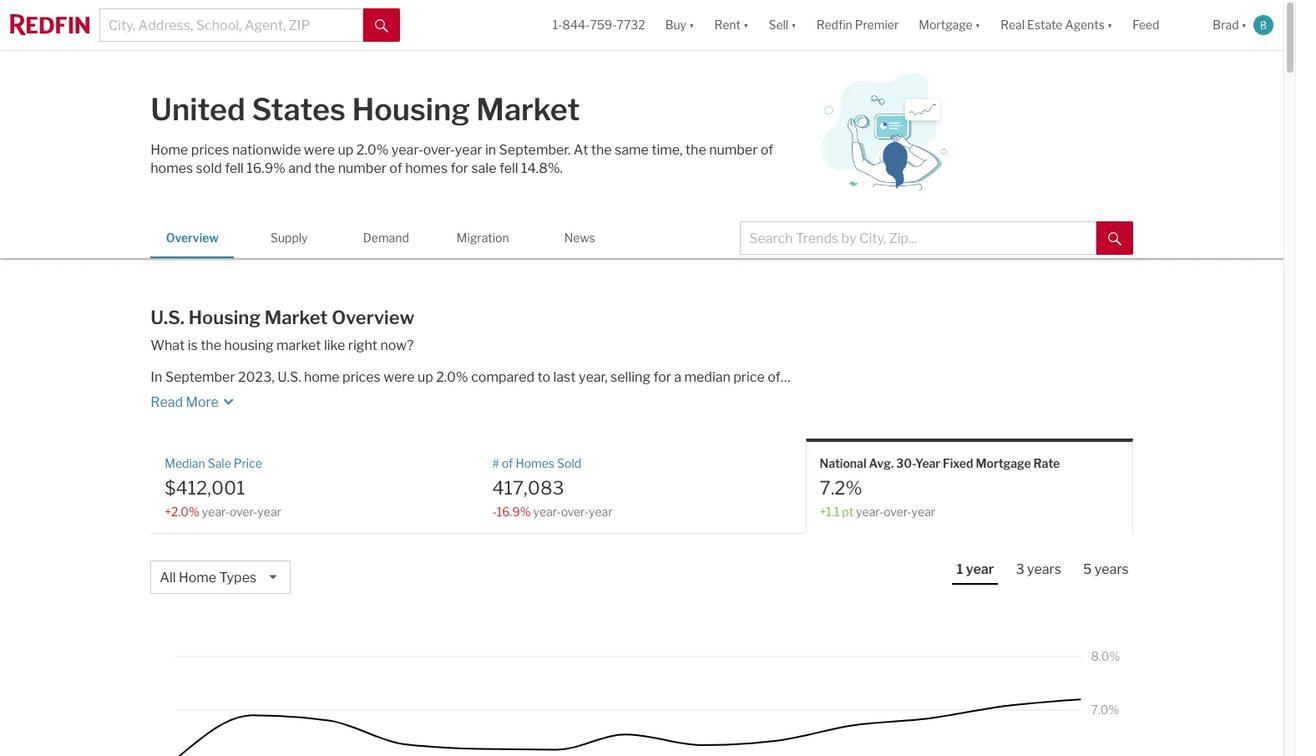 Task type: describe. For each thing, give the bounding box(es) containing it.
united states housing market
[[151, 91, 580, 128]]

year- inside "home prices nationwide were up 2.0% year-over-year in september. at the same time, the number of homes sold fell 16.9% and the number of homes for sale fell 14.8%."
[[392, 142, 423, 158]]

news link
[[538, 218, 622, 256]]

Search Trends by City, Zip... search field
[[740, 221, 1097, 255]]

mortgage ▾ button
[[919, 0, 981, 50]]

rent ▾
[[715, 18, 749, 32]]

the right and
[[314, 160, 335, 176]]

redfin
[[817, 18, 853, 32]]

1 vertical spatial were
[[384, 369, 415, 385]]

0 horizontal spatial submit search image
[[375, 19, 388, 32]]

a
[[674, 369, 682, 385]]

selling
[[611, 369, 651, 385]]

1 year button
[[953, 561, 999, 585]]

in september 2023, u.s. home prices were up 2.0% compared to last year, selling for a median price of …
[[151, 369, 791, 385]]

over- inside "home prices nationwide were up 2.0% year-over-year in september. at the same time, the number of homes sold fell 16.9% and the number of homes for sale fell 14.8%."
[[423, 142, 455, 158]]

read more link
[[151, 387, 839, 412]]

year- inside # of homes sold 417,083 -16.9% year-over-year
[[533, 504, 561, 519]]

price
[[734, 369, 765, 385]]

user photo image
[[1254, 15, 1274, 35]]

1 vertical spatial submit search image
[[1108, 232, 1122, 245]]

buy ▾ button
[[666, 0, 695, 50]]

sold
[[557, 456, 582, 471]]

buy ▾
[[666, 18, 695, 32]]

supply
[[271, 231, 308, 245]]

30-
[[897, 456, 916, 471]]

for inside "home prices nationwide were up 2.0% year-over-year in september. at the same time, the number of homes sold fell 16.9% and the number of homes for sale fell 14.8%."
[[451, 160, 469, 176]]

real
[[1001, 18, 1025, 32]]

over- inside # of homes sold 417,083 -16.9% year-over-year
[[561, 504, 589, 519]]

brad ▾
[[1213, 18, 1247, 32]]

at
[[574, 142, 588, 158]]

of inside # of homes sold 417,083 -16.9% year-over-year
[[502, 456, 513, 471]]

united
[[151, 91, 246, 128]]

14.8%.
[[521, 160, 563, 176]]

$412,001
[[165, 477, 245, 498]]

▾ for rent ▾
[[743, 18, 749, 32]]

u.s. housing market overview
[[151, 307, 415, 328]]

avg.
[[869, 456, 894, 471]]

-
[[492, 504, 497, 519]]

3 years
[[1016, 561, 1062, 577]]

1-844-759-7732 link
[[553, 18, 646, 32]]

year inside national avg. 30-year fixed mortgage rate 7.2% +1.1 pt year-over-year
[[912, 504, 936, 519]]

rate
[[1034, 456, 1060, 471]]

rent
[[715, 18, 741, 32]]

▾ for buy ▾
[[689, 18, 695, 32]]

1 vertical spatial home
[[179, 570, 216, 586]]

1 horizontal spatial u.s.
[[278, 369, 301, 385]]

and
[[288, 160, 312, 176]]

year inside "home prices nationwide were up 2.0% year-over-year in september. at the same time, the number of homes sold fell 16.9% and the number of homes for sale fell 14.8%."
[[455, 142, 482, 158]]

what
[[151, 338, 185, 354]]

1 vertical spatial housing
[[189, 307, 261, 328]]

mortgage ▾
[[919, 18, 981, 32]]

supply link
[[247, 218, 331, 256]]

like
[[324, 338, 345, 354]]

home
[[304, 369, 340, 385]]

redfin premier button
[[807, 0, 909, 50]]

+2.0%
[[165, 504, 200, 519]]

nationwide
[[232, 142, 301, 158]]

2 homes from the left
[[405, 160, 448, 176]]

now?
[[380, 338, 414, 354]]

+1.1
[[820, 504, 840, 519]]

national
[[820, 456, 867, 471]]

overview link
[[151, 218, 234, 256]]

the right at
[[591, 142, 612, 158]]

market
[[277, 338, 321, 354]]

759-
[[590, 18, 617, 32]]

prices inside "home prices nationwide were up 2.0% year-over-year in september. at the same time, the number of homes sold fell 16.9% and the number of homes for sale fell 14.8%."
[[191, 142, 229, 158]]

estate
[[1028, 18, 1063, 32]]

read more
[[151, 395, 219, 410]]

sold
[[196, 160, 222, 176]]

all
[[160, 570, 176, 586]]

migration link
[[441, 218, 525, 256]]

read
[[151, 395, 183, 410]]

over- inside national avg. 30-year fixed mortgage rate 7.2% +1.1 pt year-over-year
[[884, 504, 912, 519]]

1 vertical spatial overview
[[332, 307, 415, 328]]

were inside "home prices nationwide were up 2.0% year-over-year in september. at the same time, the number of homes sold fell 16.9% and the number of homes for sale fell 14.8%."
[[304, 142, 335, 158]]

more
[[186, 395, 219, 410]]

year,
[[579, 369, 608, 385]]

417,083
[[492, 477, 564, 498]]

year inside # of homes sold 417,083 -16.9% year-over-year
[[589, 504, 613, 519]]

in
[[151, 369, 162, 385]]

sell ▾ button
[[769, 0, 797, 50]]

in
[[485, 142, 496, 158]]

2023,
[[238, 369, 275, 385]]

home inside "home prices nationwide were up 2.0% year-over-year in september. at the same time, the number of homes sold fell 16.9% and the number of homes for sale fell 14.8%."
[[151, 142, 188, 158]]

demand link
[[344, 218, 428, 256]]

last
[[553, 369, 576, 385]]

0 horizontal spatial number
[[338, 160, 387, 176]]

▾ for mortgage ▾
[[976, 18, 981, 32]]

# of homes sold 417,083 -16.9% year-over-year
[[492, 456, 613, 519]]

fixed
[[943, 456, 974, 471]]

brad
[[1213, 18, 1239, 32]]

types
[[219, 570, 257, 586]]

5 years button
[[1079, 561, 1133, 583]]

City, Address, School, Agent, ZIP search field
[[99, 8, 363, 42]]



Task type: locate. For each thing, give the bounding box(es) containing it.
1 horizontal spatial mortgage
[[976, 456, 1031, 471]]

year inside button
[[966, 561, 994, 577]]

2 ▾ from the left
[[743, 18, 749, 32]]

time,
[[652, 142, 683, 158]]

year- down united states housing market
[[392, 142, 423, 158]]

0 horizontal spatial housing
[[189, 307, 261, 328]]

homes left sale
[[405, 160, 448, 176]]

0 vertical spatial 2.0%
[[357, 142, 389, 158]]

median
[[685, 369, 731, 385]]

3
[[1016, 561, 1025, 577]]

years for 3 years
[[1028, 561, 1062, 577]]

real estate agents ▾
[[1001, 18, 1113, 32]]

pt
[[842, 504, 854, 519]]

3 ▾ from the left
[[791, 18, 797, 32]]

#
[[492, 456, 499, 471]]

0 horizontal spatial prices
[[191, 142, 229, 158]]

0 vertical spatial overview
[[166, 231, 219, 245]]

over- down 30-
[[884, 504, 912, 519]]

year inside median sale price $412,001 +2.0% year-over-year
[[258, 504, 281, 519]]

1 horizontal spatial fell
[[500, 160, 518, 176]]

rent ▾ button
[[715, 0, 749, 50]]

housing up "home prices nationwide were up 2.0% year-over-year in september. at the same time, the number of homes sold fell 16.9% and the number of homes for sale fell 14.8%."
[[352, 91, 470, 128]]

1 vertical spatial market
[[265, 307, 328, 328]]

up inside "home prices nationwide were up 2.0% year-over-year in september. at the same time, the number of homes sold fell 16.9% and the number of homes for sale fell 14.8%."
[[338, 142, 354, 158]]

years right 3
[[1028, 561, 1062, 577]]

▾ for sell ▾
[[791, 18, 797, 32]]

mortgage left the real
[[919, 18, 973, 32]]

september.
[[499, 142, 571, 158]]

1 years from the left
[[1028, 561, 1062, 577]]

over- inside median sale price $412,001 +2.0% year-over-year
[[230, 504, 258, 519]]

september
[[165, 369, 235, 385]]

number
[[709, 142, 758, 158], [338, 160, 387, 176]]

▾ right sell
[[791, 18, 797, 32]]

16.9% inside # of homes sold 417,083 -16.9% year-over-year
[[497, 504, 531, 519]]

median
[[165, 456, 205, 471]]

1 year
[[957, 561, 994, 577]]

year- right pt
[[856, 504, 884, 519]]

5 years
[[1083, 561, 1129, 577]]

sell
[[769, 18, 789, 32]]

year- down $412,001
[[202, 504, 230, 519]]

0 horizontal spatial were
[[304, 142, 335, 158]]

were down 'now?'
[[384, 369, 415, 385]]

0 vertical spatial submit search image
[[375, 19, 388, 32]]

16.9% down nationwide
[[247, 160, 286, 176]]

of
[[761, 142, 774, 158], [390, 160, 402, 176], [768, 369, 781, 385], [502, 456, 513, 471]]

rent ▾ button
[[705, 0, 759, 50]]

▾ right rent
[[743, 18, 749, 32]]

up
[[338, 142, 354, 158], [418, 369, 433, 385]]

0 horizontal spatial market
[[265, 307, 328, 328]]

for left a
[[654, 369, 672, 385]]

2 years from the left
[[1095, 561, 1129, 577]]

real estate agents ▾ link
[[1001, 0, 1113, 50]]

▾ right agents
[[1108, 18, 1113, 32]]

▾
[[689, 18, 695, 32], [743, 18, 749, 32], [791, 18, 797, 32], [976, 18, 981, 32], [1108, 18, 1113, 32], [1242, 18, 1247, 32]]

over- left in
[[423, 142, 455, 158]]

sell ▾
[[769, 18, 797, 32]]

fell right sold
[[225, 160, 244, 176]]

housing up housing
[[189, 307, 261, 328]]

market
[[476, 91, 580, 128], [265, 307, 328, 328]]

overview
[[166, 231, 219, 245], [332, 307, 415, 328]]

prices down right
[[343, 369, 381, 385]]

is
[[188, 338, 198, 354]]

2.0% inside "home prices nationwide were up 2.0% year-over-year in september. at the same time, the number of homes sold fell 16.9% and the number of homes for sale fell 14.8%."
[[357, 142, 389, 158]]

u.s. up what
[[151, 307, 185, 328]]

1 horizontal spatial housing
[[352, 91, 470, 128]]

0 vertical spatial for
[[451, 160, 469, 176]]

market up market
[[265, 307, 328, 328]]

3 years button
[[1012, 561, 1066, 583]]

0 vertical spatial up
[[338, 142, 354, 158]]

0 horizontal spatial 16.9%
[[247, 160, 286, 176]]

migration
[[457, 231, 509, 245]]

year-
[[392, 142, 423, 158], [202, 504, 230, 519], [533, 504, 561, 519], [856, 504, 884, 519]]

over-
[[423, 142, 455, 158], [230, 504, 258, 519], [561, 504, 589, 519], [884, 504, 912, 519]]

1 ▾ from the left
[[689, 18, 695, 32]]

0 vertical spatial prices
[[191, 142, 229, 158]]

7732
[[617, 18, 646, 32]]

housing
[[352, 91, 470, 128], [189, 307, 261, 328]]

overview down sold
[[166, 231, 219, 245]]

2.0%
[[357, 142, 389, 158], [436, 369, 468, 385]]

1 horizontal spatial were
[[384, 369, 415, 385]]

▾ right buy
[[689, 18, 695, 32]]

1 vertical spatial for
[[654, 369, 672, 385]]

0 horizontal spatial for
[[451, 160, 469, 176]]

1 horizontal spatial prices
[[343, 369, 381, 385]]

up down united states housing market
[[338, 142, 354, 158]]

16.9%
[[247, 160, 286, 176], [497, 504, 531, 519]]

0 horizontal spatial years
[[1028, 561, 1062, 577]]

overview up right
[[332, 307, 415, 328]]

1 horizontal spatial years
[[1095, 561, 1129, 577]]

were
[[304, 142, 335, 158], [384, 369, 415, 385]]

compared
[[471, 369, 535, 385]]

0 vertical spatial mortgage
[[919, 18, 973, 32]]

overview inside overview link
[[166, 231, 219, 245]]

▾ right brad
[[1242, 18, 1247, 32]]

1 vertical spatial u.s.
[[278, 369, 301, 385]]

844-
[[563, 18, 590, 32]]

1 horizontal spatial number
[[709, 142, 758, 158]]

were up and
[[304, 142, 335, 158]]

right
[[348, 338, 378, 354]]

0 vertical spatial home
[[151, 142, 188, 158]]

1 horizontal spatial market
[[476, 91, 580, 128]]

1 vertical spatial number
[[338, 160, 387, 176]]

0 horizontal spatial overview
[[166, 231, 219, 245]]

1-
[[553, 18, 563, 32]]

over- down $412,001
[[230, 504, 258, 519]]

0 vertical spatial u.s.
[[151, 307, 185, 328]]

homes left sold
[[151, 160, 193, 176]]

0 vertical spatial 16.9%
[[247, 160, 286, 176]]

redfin premier
[[817, 18, 899, 32]]

for left sale
[[451, 160, 469, 176]]

1 fell from the left
[[225, 160, 244, 176]]

the right is
[[201, 338, 221, 354]]

▾ left the real
[[976, 18, 981, 32]]

5 ▾ from the left
[[1108, 18, 1113, 32]]

fell
[[225, 160, 244, 176], [500, 160, 518, 176]]

2.0% up read more link
[[436, 369, 468, 385]]

up up read more link
[[418, 369, 433, 385]]

over- down the sold
[[561, 504, 589, 519]]

news
[[565, 231, 595, 245]]

0 horizontal spatial 2.0%
[[357, 142, 389, 158]]

year
[[916, 456, 941, 471]]

1 vertical spatial 2.0%
[[436, 369, 468, 385]]

all home types
[[160, 570, 257, 586]]

▾ for brad ▾
[[1242, 18, 1247, 32]]

0 horizontal spatial fell
[[225, 160, 244, 176]]

1 horizontal spatial 16.9%
[[497, 504, 531, 519]]

feed
[[1133, 18, 1160, 32]]

years inside the 3 years button
[[1028, 561, 1062, 577]]

1 horizontal spatial for
[[654, 369, 672, 385]]

1 horizontal spatial overview
[[332, 307, 415, 328]]

years inside the 5 years button
[[1095, 561, 1129, 577]]

home right all
[[179, 570, 216, 586]]

prices up sold
[[191, 142, 229, 158]]

feed button
[[1123, 0, 1203, 50]]

sell ▾ button
[[759, 0, 807, 50]]

1 vertical spatial mortgage
[[976, 456, 1031, 471]]

year- inside national avg. 30-year fixed mortgage rate 7.2% +1.1 pt year-over-year
[[856, 504, 884, 519]]

prices
[[191, 142, 229, 158], [343, 369, 381, 385]]

16.9% inside "home prices nationwide were up 2.0% year-over-year in september. at the same time, the number of homes sold fell 16.9% and the number of homes for sale fell 14.8%."
[[247, 160, 286, 176]]

year- down 417,083
[[533, 504, 561, 519]]

mortgage inside national avg. 30-year fixed mortgage rate 7.2% +1.1 pt year-over-year
[[976, 456, 1031, 471]]

0 horizontal spatial homes
[[151, 160, 193, 176]]

u.s. down what is the housing market like right now?
[[278, 369, 301, 385]]

2.0% down united states housing market
[[357, 142, 389, 158]]

years for 5 years
[[1095, 561, 1129, 577]]

2 fell from the left
[[500, 160, 518, 176]]

submit search image
[[375, 19, 388, 32], [1108, 232, 1122, 245]]

5
[[1083, 561, 1092, 577]]

0 vertical spatial were
[[304, 142, 335, 158]]

years right 5
[[1095, 561, 1129, 577]]

buy
[[666, 18, 687, 32]]

states
[[252, 91, 346, 128]]

0 vertical spatial number
[[709, 142, 758, 158]]

0 vertical spatial market
[[476, 91, 580, 128]]

7.2%
[[820, 477, 863, 498]]

real estate agents ▾ button
[[991, 0, 1123, 50]]

1-844-759-7732
[[553, 18, 646, 32]]

year- inside median sale price $412,001 +2.0% year-over-year
[[202, 504, 230, 519]]

buy ▾ button
[[656, 0, 705, 50]]

housing
[[224, 338, 274, 354]]

number down united states housing market
[[338, 160, 387, 176]]

home down united
[[151, 142, 188, 158]]

1
[[957, 561, 964, 577]]

mortgage left rate
[[976, 456, 1031, 471]]

demand
[[363, 231, 409, 245]]

…
[[781, 369, 791, 385]]

6 ▾ from the left
[[1242, 18, 1247, 32]]

sale
[[208, 456, 231, 471]]

0 horizontal spatial up
[[338, 142, 354, 158]]

1 horizontal spatial 2.0%
[[436, 369, 468, 385]]

what is the housing market like right now?
[[151, 338, 414, 354]]

price
[[234, 456, 262, 471]]

to
[[538, 369, 551, 385]]

0 horizontal spatial mortgage
[[919, 18, 973, 32]]

1 horizontal spatial up
[[418, 369, 433, 385]]

fell right sale
[[500, 160, 518, 176]]

same
[[615, 142, 649, 158]]

mortgage inside dropdown button
[[919, 18, 973, 32]]

1 vertical spatial 16.9%
[[497, 504, 531, 519]]

number right 'time,'
[[709, 142, 758, 158]]

0 vertical spatial housing
[[352, 91, 470, 128]]

1 horizontal spatial homes
[[405, 160, 448, 176]]

the right 'time,'
[[686, 142, 707, 158]]

homes
[[516, 456, 555, 471]]

national avg. 30-year fixed mortgage rate 7.2% +1.1 pt year-over-year
[[820, 456, 1060, 519]]

0 horizontal spatial u.s.
[[151, 307, 185, 328]]

1 horizontal spatial submit search image
[[1108, 232, 1122, 245]]

market up september.
[[476, 91, 580, 128]]

1 homes from the left
[[151, 160, 193, 176]]

1 vertical spatial prices
[[343, 369, 381, 385]]

1 vertical spatial up
[[418, 369, 433, 385]]

mortgage ▾ button
[[909, 0, 991, 50]]

4 ▾ from the left
[[976, 18, 981, 32]]

16.9% down 417,083
[[497, 504, 531, 519]]



Task type: vqa. For each thing, say whether or not it's contained in the screenshot.
What is the housing market like right now?
yes



